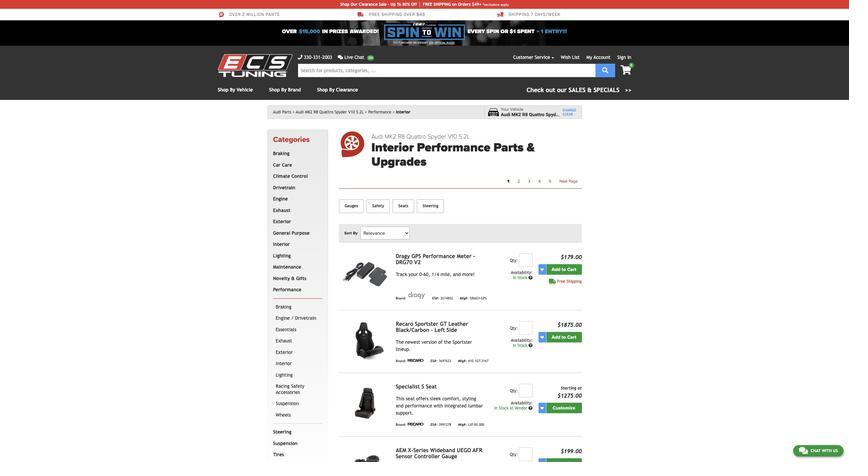 Task type: describe. For each thing, give the bounding box(es) containing it.
shipping 7 days/week link
[[497, 12, 561, 18]]

braking link for /
[[274, 302, 321, 313]]

your
[[409, 272, 418, 277]]

shopping cart image
[[621, 65, 632, 75]]

to
[[397, 2, 401, 7]]

2 link
[[514, 177, 524, 186]]

live chat link
[[338, 54, 374, 61]]

es#3499783 - 30-0300 - aem x-series wideband uego afr sensor controller gauge - x-digital technology - 8.50:1 to 18:1 afr scale - aem - audi bmw volkswagen mercedes benz mini porsche image
[[339, 448, 391, 463]]

clearance for by
[[336, 87, 358, 93]]

0 vertical spatial lighting
[[273, 253, 291, 259]]

1 vertical spatial lighting link
[[274, 370, 321, 381]]

1 vertical spatial suspension link
[[272, 438, 321, 450]]

330-
[[304, 55, 313, 60]]

by for clearance
[[329, 87, 335, 93]]

phone image
[[298, 55, 303, 60]]

ecs tuning 'spin to win' contest logo image
[[384, 23, 465, 40]]

es#: for v2
[[432, 297, 439, 300]]

0 horizontal spatial parts
[[282, 110, 291, 115]]

1 vertical spatial exhaust link
[[274, 336, 321, 347]]

million
[[246, 12, 264, 17]]

quattro inside your vehicle audi mk2 r8 quattro spyder v10 5.2l
[[529, 112, 545, 117]]

v2
[[414, 259, 421, 266]]

lxf.00.000
[[468, 423, 484, 427]]

maintenance
[[273, 265, 301, 270]]

audi for audi parts
[[273, 110, 281, 115]]

over for over $15,000 in prizes
[[282, 28, 297, 35]]

essentials link
[[274, 324, 321, 336]]

lineup.
[[396, 347, 411, 352]]

quattro for audi mk2 r8 quattro spyder v10 5.2l interior performance parts & upgrades
[[407, 133, 426, 140]]

comments image for chat
[[799, 447, 808, 455]]

exhaust for the topmost exhaust link
[[273, 208, 291, 213]]

mk2 for audi mk2 r8 quattro spyder v10 5.2l interior performance parts & upgrades
[[385, 133, 397, 140]]

parts
[[266, 12, 280, 17]]

- for meter
[[473, 253, 475, 260]]

1 vertical spatial at
[[510, 406, 514, 411]]

suspension inside performance subcategories element
[[276, 401, 299, 407]]

safety inside racing safety accessories
[[291, 384, 305, 389]]

free shipping
[[557, 279, 582, 284]]

drg70
[[396, 259, 413, 266]]

1 vertical spatial shipping
[[567, 279, 582, 284]]

styling
[[463, 396, 476, 402]]

0 horizontal spatial vehicle
[[237, 87, 253, 93]]

0 horizontal spatial steering link
[[272, 427, 321, 438]]

shop by vehicle
[[218, 87, 253, 93]]

performance inside 'dragy gps performance meter - drg70 v2'
[[423, 253, 455, 260]]

clearance for our
[[359, 2, 378, 7]]

2 vertical spatial stock
[[499, 406, 509, 411]]

audi parts link
[[273, 110, 295, 115]]

1 inside paginated product list navigation navigation
[[508, 179, 510, 184]]

1 vertical spatial performance link
[[272, 285, 321, 296]]

4
[[539, 179, 541, 184]]

specialist s seat link
[[396, 384, 437, 390]]

3 brand: from the top
[[396, 423, 406, 427]]

mfg#: for leather
[[458, 359, 467, 363]]

& for specials
[[588, 86, 592, 94]]

3991278
[[439, 423, 451, 427]]

cart for $1875.00
[[567, 335, 577, 340]]

1 horizontal spatial steering link
[[417, 200, 444, 213]]

the newest version of the sportster lineup.
[[396, 340, 472, 352]]

2 vertical spatial es#:
[[431, 423, 438, 427]]

wheels link
[[274, 410, 321, 421]]

seats
[[399, 204, 409, 209]]

over 2 million parts
[[229, 12, 280, 17]]

*exclusions
[[483, 3, 500, 6]]

free shipping over $49 link
[[358, 12, 425, 18]]

comfort,
[[442, 396, 461, 402]]

official
[[435, 41, 446, 44]]

1 vertical spatial interior link
[[274, 359, 321, 370]]

newest
[[405, 340, 420, 345]]

add to wish list image for specialist s seat
[[541, 407, 544, 410]]

customer service button
[[513, 54, 554, 61]]

free
[[423, 2, 432, 7]]

in stock for $179.00
[[513, 276, 529, 280]]

shop for shop by clearance
[[317, 87, 328, 93]]

add to wish list image for recaro sportster gt leather black/carbon - left side
[[541, 336, 544, 339]]

sportster inside recaro sportster gt leather black/carbon - left side
[[415, 321, 438, 328]]

sportster inside the newest version of the sportster lineup.
[[453, 340, 472, 345]]

/
[[291, 316, 294, 321]]

sign in link
[[618, 55, 632, 60]]

recaro
[[396, 321, 413, 328]]

5.2l inside your vehicle audi mk2 r8 quattro spyder v10 5.2l
[[571, 112, 580, 117]]

v10 inside your vehicle audi mk2 r8 quattro spyder v10 5.2l
[[562, 112, 570, 117]]

0 vertical spatial drivetrain
[[273, 185, 295, 191]]

see
[[429, 41, 434, 44]]

tires link
[[272, 450, 321, 461]]

interior inside audi mk2 r8 quattro spyder v10 5.2l interior performance parts & upgrades
[[372, 140, 414, 155]]

seats link
[[393, 200, 414, 213]]

search image
[[603, 67, 609, 73]]

3514852
[[441, 297, 453, 300]]

1 vertical spatial gps
[[481, 297, 487, 300]]

offers
[[416, 396, 429, 402]]

the
[[396, 340, 404, 345]]

1 horizontal spatial chat
[[811, 449, 821, 454]]

engine for engine
[[273, 196, 288, 202]]

in
[[322, 28, 328, 35]]

performance subcategories element
[[273, 299, 322, 424]]

performance inside audi mk2 r8 quattro spyder v10 5.2l interior performance parts & upgrades
[[417, 140, 491, 155]]

3697623
[[439, 359, 451, 363]]

question circle image for dragy gps performance meter - drg70 v2
[[529, 276, 533, 280]]

2 vertical spatial mfg#:
[[458, 423, 467, 427]]

free for free shipping
[[557, 279, 566, 284]]

shop by brand link
[[269, 87, 301, 93]]

spyder for audi mk2 r8 quattro spyder v10 5.2l interior performance parts & upgrades
[[428, 133, 446, 140]]

1/4
[[432, 272, 439, 277]]

rules
[[447, 41, 455, 44]]

sign in
[[618, 55, 632, 60]]

list
[[572, 55, 580, 60]]

parts inside audi mk2 r8 quattro spyder v10 5.2l interior performance parts & upgrades
[[494, 140, 524, 155]]

clear link
[[563, 112, 576, 116]]

410.1gt.3167
[[468, 359, 489, 363]]

$199.00
[[561, 449, 582, 455]]

audi for audi mk2 r8 quattro spyder v10 5.2l
[[296, 110, 304, 115]]

drivetrain inside performance subcategories element
[[295, 316, 316, 321]]

0 vertical spatial lighting link
[[272, 251, 321, 262]]

in stock for $1875.00
[[513, 344, 529, 348]]

wideband
[[430, 448, 455, 454]]

next page link
[[556, 177, 582, 186]]

spyder inside your vehicle audi mk2 r8 quattro spyder v10 5.2l
[[546, 112, 560, 117]]

this seat offers sleek comfort, styling and performance with integrated lumbar support.
[[396, 396, 483, 416]]

0 vertical spatial safety
[[372, 204, 384, 209]]

gps inside 'dragy gps performance meter - drg70 v2'
[[412, 253, 421, 260]]

starting at $1275.00
[[558, 386, 582, 399]]

off
[[411, 2, 417, 7]]

racing
[[276, 384, 290, 389]]

my account link
[[587, 55, 611, 60]]

customize
[[553, 406, 576, 411]]

r8 for audi mk2 r8 quattro spyder v10 5.2l interior performance parts & upgrades
[[398, 133, 405, 140]]

general purpose
[[273, 231, 310, 236]]

in stock at vendor
[[494, 406, 529, 411]]

category navigation element
[[267, 130, 328, 463]]

performance inside category navigation element
[[273, 287, 302, 293]]

shop by clearance
[[317, 87, 358, 93]]

sensor
[[396, 454, 413, 460]]

dragy-
[[470, 297, 481, 300]]

gauge
[[442, 454, 457, 460]]

1 link
[[504, 177, 514, 186]]

by right sort
[[353, 231, 358, 236]]

0 vertical spatial suspension link
[[274, 399, 321, 410]]

uego
[[457, 448, 471, 454]]

0 vertical spatial shipping
[[509, 12, 530, 17]]

your vehicle audi mk2 r8 quattro spyder v10 5.2l
[[501, 107, 580, 117]]

track
[[396, 272, 407, 277]]

my account
[[587, 55, 611, 60]]

stock for $179.00
[[518, 276, 528, 280]]

5.2l for audi mk2 r8 quattro spyder v10 5.2l interior performance parts & upgrades
[[459, 133, 470, 140]]

customize link
[[546, 403, 582, 414]]

stock for $1875.00
[[518, 344, 528, 348]]

2003
[[322, 55, 332, 60]]

wish list
[[561, 55, 580, 60]]

0 vertical spatial interior link
[[272, 239, 321, 251]]

afr
[[473, 448, 483, 454]]

1 horizontal spatial performance link
[[368, 110, 395, 115]]

0 vertical spatial exterior link
[[272, 216, 321, 228]]

0 vertical spatial exterior
[[273, 219, 291, 225]]

recaro - corporate logo image for specialist
[[408, 423, 424, 426]]

every
[[468, 28, 485, 35]]

in for dragy gps performance meter - drg70 v2
[[513, 276, 516, 280]]

es#: 3697623
[[431, 359, 451, 363]]

exhaust for exhaust link to the bottom
[[276, 339, 292, 344]]

safety link
[[367, 200, 390, 213]]

dragy gps performance meter - drg70 v2
[[396, 253, 475, 266]]

2 inside over 2 million parts link
[[242, 12, 245, 17]]

wish
[[561, 55, 571, 60]]

over $15,000 in prizes
[[282, 28, 348, 35]]

on
[[452, 2, 457, 7]]

r8 for audi mk2 r8 quattro spyder v10 5.2l
[[314, 110, 318, 115]]



Task type: locate. For each thing, give the bounding box(es) containing it.
shipping left 7
[[509, 12, 530, 17]]

2 brand: from the top
[[396, 359, 406, 363]]

comments image inside chat with us link
[[799, 447, 808, 455]]

r8 inside your vehicle audi mk2 r8 quattro spyder v10 5.2l
[[522, 112, 528, 117]]

brand: down lineup.
[[396, 359, 406, 363]]

at inside starting at $1275.00
[[578, 386, 582, 391]]

mfg#: left 410.1gt.3167
[[458, 359, 467, 363]]

mfg#: for meter
[[460, 297, 469, 300]]

control
[[292, 174, 308, 179]]

add to wish list image
[[541, 336, 544, 339], [541, 407, 544, 410]]

suspension link down accessories
[[274, 399, 321, 410]]

0 vertical spatial with
[[434, 404, 443, 409]]

and for dragy gps performance meter - drg70 v2
[[453, 272, 461, 277]]

exterior link down essentials link
[[274, 347, 321, 359]]

2 vertical spatial -
[[431, 327, 433, 334]]

over left million
[[229, 12, 241, 17]]

shop for shop by brand
[[269, 87, 280, 93]]

mfg#: 410.1gt.3167
[[458, 359, 489, 363]]

add to cart for $179.00
[[552, 267, 577, 273]]

$49+
[[472, 2, 482, 7]]

es#: for left
[[431, 359, 438, 363]]

0 horizontal spatial chat
[[355, 55, 364, 60]]

es#3697623 - 410.1gt.3167 - recaro sportster gt leather black/carbon - left side - the newest version of the sportster lineup. - recaro - audi bmw volkswagen mercedes benz mini porsche image
[[339, 321, 391, 360]]

es#:
[[432, 297, 439, 300], [431, 359, 438, 363], [431, 423, 438, 427]]

cart for $179.00
[[567, 267, 577, 273]]

4 qty: from the top
[[510, 453, 518, 457]]

- left up
[[388, 2, 390, 7]]

engine left /
[[276, 316, 290, 321]]

audi right audi parts link
[[296, 110, 304, 115]]

to
[[562, 267, 566, 273], [562, 335, 566, 340]]

next
[[560, 179, 568, 184]]

add for $1875.00
[[552, 335, 561, 340]]

cart
[[567, 267, 577, 273], [567, 335, 577, 340]]

interior inside performance subcategories element
[[276, 361, 292, 367]]

2 add from the top
[[552, 335, 561, 340]]

in stock
[[513, 276, 529, 280], [513, 344, 529, 348]]

lighting inside performance subcategories element
[[276, 373, 293, 378]]

1 qty: from the top
[[510, 258, 518, 263]]

0 vertical spatial &
[[588, 86, 592, 94]]

parts down shop by brand link
[[282, 110, 291, 115]]

0 vertical spatial clearance
[[359, 2, 378, 7]]

add to cart down $1875.00
[[552, 335, 577, 340]]

suspension link up the tires
[[272, 438, 321, 450]]

1 add to cart button from the top
[[546, 265, 582, 275]]

free inside free shipping over $49 link
[[369, 12, 380, 17]]

exhaust link down essentials
[[274, 336, 321, 347]]

add to cart button up free shipping
[[546, 265, 582, 275]]

- inside 'dragy gps performance meter - drg70 v2'
[[473, 253, 475, 260]]

1 vertical spatial steering link
[[272, 427, 321, 438]]

es#: 3991278
[[431, 423, 451, 427]]

1 in stock from the top
[[513, 276, 529, 280]]

lighting up the racing
[[276, 373, 293, 378]]

general purpose link
[[272, 228, 321, 239]]

safety left seats
[[372, 204, 384, 209]]

- right meter
[[473, 253, 475, 260]]

es#: left 3514852
[[432, 297, 439, 300]]

to for $1875.00
[[562, 335, 566, 340]]

cart down $179.00
[[567, 267, 577, 273]]

cart down $1875.00
[[567, 335, 577, 340]]

0 vertical spatial over
[[229, 12, 241, 17]]

& right the "sales"
[[588, 86, 592, 94]]

exhaust link up general purpose "link"
[[272, 205, 321, 216]]

brand: down the support.
[[396, 423, 406, 427]]

mfg#: left lxf.00.000
[[458, 423, 467, 427]]

1 vertical spatial 1
[[508, 179, 510, 184]]

by for vehicle
[[230, 87, 235, 93]]

us
[[833, 449, 838, 454]]

2 cart from the top
[[567, 335, 577, 340]]

1 horizontal spatial comments image
[[799, 447, 808, 455]]

starting
[[561, 386, 577, 391]]

with left us
[[822, 449, 832, 454]]

vehicle down ecs tuning image
[[237, 87, 253, 93]]

& for gifts
[[291, 276, 295, 281]]

1 brand: from the top
[[396, 297, 406, 300]]

at left the vendor
[[510, 406, 514, 411]]

engine inside engine / drivetrain link
[[276, 316, 290, 321]]

steering inside category navigation element
[[273, 430, 292, 435]]

sleek
[[430, 396, 441, 402]]

side
[[447, 327, 457, 334]]

1 vertical spatial es#:
[[431, 359, 438, 363]]

0 vertical spatial cart
[[567, 267, 577, 273]]

2 horizontal spatial spyder
[[546, 112, 560, 117]]

question circle image for specialist s seat
[[529, 407, 533, 411]]

exhaust down essentials
[[276, 339, 292, 344]]

1 vertical spatial add to cart
[[552, 335, 577, 340]]

left
[[435, 327, 445, 334]]

exterior inside performance subcategories element
[[276, 350, 293, 355]]

0 vertical spatial braking link
[[272, 148, 321, 160]]

1 horizontal spatial 5.2l
[[459, 133, 470, 140]]

1 vertical spatial add to cart button
[[546, 332, 582, 343]]

mk2 inside audi mk2 r8 quattro spyder v10 5.2l interior performance parts & upgrades
[[385, 133, 397, 140]]

and right mile,
[[453, 272, 461, 277]]

brand: for -
[[396, 359, 406, 363]]

& inside audi mk2 r8 quattro spyder v10 5.2l interior performance parts & upgrades
[[527, 140, 535, 155]]

0 horizontal spatial 2
[[242, 12, 245, 17]]

lighting up maintenance
[[273, 253, 291, 259]]

2 horizontal spatial 5.2l
[[571, 112, 580, 117]]

0 vertical spatial question circle image
[[529, 276, 533, 280]]

1 add to cart from the top
[[552, 267, 577, 273]]

steering link right seats link
[[417, 200, 444, 213]]

comments image left live
[[338, 55, 343, 60]]

by up audi mk2 r8 quattro spyder v10 5.2l link
[[329, 87, 335, 93]]

add for $179.00
[[552, 267, 561, 273]]

drivetrain down climate
[[273, 185, 295, 191]]

- inside shop our clearance sale - up to 80% off link
[[388, 2, 390, 7]]

0 horizontal spatial r8
[[314, 110, 318, 115]]

0 vertical spatial steering link
[[417, 200, 444, 213]]

v10 for audi mk2 r8 quattro spyder v10 5.2l interior performance parts & upgrades
[[448, 133, 457, 140]]

0 vertical spatial exhaust
[[273, 208, 291, 213]]

suspension up the tires
[[273, 441, 298, 447]]

maintenance link
[[272, 262, 321, 273]]

0 vertical spatial 2
[[242, 12, 245, 17]]

to for $179.00
[[562, 267, 566, 273]]

1 horizontal spatial spyder
[[428, 133, 446, 140]]

in for recaro sportster gt leather black/carbon - left side
[[513, 344, 516, 348]]

1 vertical spatial mfg#:
[[458, 359, 467, 363]]

1 vertical spatial &
[[527, 140, 535, 155]]

clear
[[563, 112, 573, 116]]

availability: up the vendor
[[511, 401, 533, 406]]

braking link up care
[[272, 148, 321, 160]]

1 add from the top
[[552, 267, 561, 273]]

1 vertical spatial brand:
[[396, 359, 406, 363]]

novelty
[[273, 276, 290, 281]]

0 horizontal spatial with
[[434, 404, 443, 409]]

quattro up upgrades
[[407, 133, 426, 140]]

braking for car
[[273, 151, 290, 156]]

engine for engine / drivetrain
[[276, 316, 290, 321]]

in for specialist s seat
[[494, 406, 498, 411]]

shop for shop our clearance sale - up to 80% off
[[340, 2, 350, 7]]

brand:
[[396, 297, 406, 300], [396, 359, 406, 363], [396, 423, 406, 427]]

specialist
[[396, 384, 420, 390]]

0 vertical spatial add to cart button
[[546, 265, 582, 275]]

with inside the this seat offers sleek comfort, styling and performance with integrated lumbar support.
[[434, 404, 443, 409]]

5 link
[[545, 177, 556, 186]]

exterior link inside performance subcategories element
[[274, 347, 321, 359]]

1 horizontal spatial steering
[[423, 204, 439, 209]]

safety up accessories
[[291, 384, 305, 389]]

by left brand
[[281, 87, 287, 93]]

1 vertical spatial safety
[[291, 384, 305, 389]]

question circle image
[[529, 276, 533, 280], [529, 407, 533, 411]]

free down $179.00
[[557, 279, 566, 284]]

2 right 1 link
[[518, 179, 520, 184]]

by down ecs tuning image
[[230, 87, 235, 93]]

aem x-series wideband uego afr sensor controller gauge
[[396, 448, 483, 460]]

racing safety accessories link
[[274, 381, 321, 399]]

shop by brand
[[269, 87, 301, 93]]

vehicle right your
[[510, 107, 524, 112]]

comments image
[[338, 55, 343, 60], [799, 447, 808, 455]]

audi down shop by brand link
[[273, 110, 281, 115]]

seat
[[406, 396, 415, 402]]

with down sleek
[[434, 404, 443, 409]]

to down $1875.00
[[562, 335, 566, 340]]

availability: for $1875.00
[[511, 338, 533, 343]]

qty: for specialist s seat
[[510, 389, 518, 394]]

add to cart button for $1875.00
[[546, 332, 582, 343]]

0 horizontal spatial free
[[369, 12, 380, 17]]

clearance up audi mk2 r8 quattro spyder v10 5.2l link
[[336, 87, 358, 93]]

0 horizontal spatial safety
[[291, 384, 305, 389]]

vehicle
[[237, 87, 253, 93], [510, 107, 524, 112]]

purpose
[[292, 231, 310, 236]]

add to cart for $1875.00
[[552, 335, 577, 340]]

1 horizontal spatial mk2
[[385, 133, 397, 140]]

mfg#: left dragy- at the bottom right of the page
[[460, 297, 469, 300]]

1 horizontal spatial over
[[282, 28, 297, 35]]

2 left million
[[242, 12, 245, 17]]

1 left 2 link
[[508, 179, 510, 184]]

2 vertical spatial availability:
[[511, 401, 533, 406]]

dragy - corporate logo image
[[408, 291, 426, 300]]

=
[[537, 28, 540, 35]]

0 horizontal spatial comments image
[[338, 55, 343, 60]]

ping
[[442, 2, 451, 7]]

more!
[[462, 272, 475, 277]]

spin
[[487, 28, 499, 35]]

no
[[394, 41, 398, 44]]

performance link
[[368, 110, 395, 115], [272, 285, 321, 296]]

0 horizontal spatial shipping
[[509, 12, 530, 17]]

gt
[[440, 321, 447, 328]]

1 vertical spatial recaro - corporate logo image
[[408, 423, 424, 426]]

engine inside engine 'link'
[[273, 196, 288, 202]]

Search text field
[[298, 64, 596, 77]]

upgrades
[[372, 155, 427, 169]]

over for over 2 million parts
[[229, 12, 241, 17]]

0 vertical spatial in stock
[[513, 276, 529, 280]]

brand: for drg70
[[396, 297, 406, 300]]

braking link up engine / drivetrain
[[274, 302, 321, 313]]

add to cart button down $1875.00
[[546, 332, 582, 343]]

service
[[535, 55, 550, 60]]

0 vertical spatial exhaust link
[[272, 205, 321, 216]]

engine link
[[272, 194, 321, 205]]

availability: left add to wish list icon
[[511, 271, 533, 275]]

5.2l inside audi mk2 r8 quattro spyder v10 5.2l interior performance parts & upgrades
[[459, 133, 470, 140]]

every spin or $1 spent = 1 entry!!!
[[468, 28, 567, 35]]

$1275.00
[[558, 393, 582, 399]]

quattro for audi mk2 r8 quattro spyder v10 5.2l
[[319, 110, 334, 115]]

0 horizontal spatial spyder
[[335, 110, 347, 115]]

sportster right the
[[453, 340, 472, 345]]

sportster left gt
[[415, 321, 438, 328]]

1 availability: from the top
[[511, 271, 533, 275]]

lighting link up maintenance
[[272, 251, 321, 262]]

suspension down accessories
[[276, 401, 299, 407]]

customer service
[[513, 55, 550, 60]]

lighting link
[[272, 251, 321, 262], [274, 370, 321, 381]]

customer
[[513, 55, 534, 60]]

free ship ping on orders $49+ *exclusions apply
[[423, 2, 509, 7]]

chat
[[355, 55, 364, 60], [811, 449, 821, 454]]

live
[[345, 55, 353, 60]]

0 horizontal spatial -
[[388, 2, 390, 7]]

v10 for audi mk2 r8 quattro spyder v10 5.2l
[[348, 110, 355, 115]]

1 vertical spatial suspension
[[273, 441, 298, 447]]

wish list link
[[561, 55, 580, 60]]

0 vertical spatial to
[[562, 267, 566, 273]]

0 vertical spatial engine
[[273, 196, 288, 202]]

- for sale
[[388, 2, 390, 7]]

shipping down $179.00
[[567, 279, 582, 284]]

see official rules link
[[429, 41, 455, 45]]

gauges
[[345, 204, 358, 209]]

racing safety accessories
[[276, 384, 305, 395]]

engine / drivetrain link
[[274, 313, 321, 324]]

add to cart
[[552, 267, 577, 273], [552, 335, 577, 340]]

0 vertical spatial mfg#:
[[460, 297, 469, 300]]

0 horizontal spatial quattro
[[319, 110, 334, 115]]

2 horizontal spatial &
[[588, 86, 592, 94]]

1 right =
[[541, 28, 544, 35]]

chat right live
[[355, 55, 364, 60]]

shop for shop by vehicle
[[218, 87, 229, 93]]

1 add to wish list image from the top
[[541, 336, 544, 339]]

1 horizontal spatial 1
[[541, 28, 544, 35]]

2
[[242, 12, 245, 17], [518, 179, 520, 184]]

&
[[588, 86, 592, 94], [527, 140, 535, 155], [291, 276, 295, 281]]

None number field
[[519, 254, 533, 267], [519, 321, 533, 335], [519, 384, 533, 398], [519, 448, 533, 462], [519, 254, 533, 267], [519, 321, 533, 335], [519, 384, 533, 398], [519, 448, 533, 462]]

1 vertical spatial chat
[[811, 449, 821, 454]]

audi inside your vehicle audi mk2 r8 quattro spyder v10 5.2l
[[501, 112, 511, 117]]

mk2 for audi mk2 r8 quattro spyder v10 5.2l
[[305, 110, 312, 115]]

recaro - corporate logo image down the support.
[[408, 423, 424, 426]]

330-331-2003 link
[[298, 54, 332, 61]]

1 vertical spatial question circle image
[[529, 407, 533, 411]]

gauges link
[[339, 200, 364, 213]]

purchase
[[399, 41, 412, 44]]

of
[[438, 340, 443, 345]]

recaro - corporate logo image for recaro
[[408, 359, 424, 363]]

engine down drivetrain link
[[273, 196, 288, 202]]

question circle image
[[529, 344, 533, 348]]

1 horizontal spatial gps
[[481, 297, 487, 300]]

3 availability: from the top
[[511, 401, 533, 406]]

paginated product list navigation navigation
[[372, 177, 582, 186]]

es#3991278 - lxf.00.000 - specialist s seat - this seat offers sleek comfort, styling and performance with integrated lumbar support. - recaro - audi bmw volkswagen mercedes benz mini porsche image
[[339, 384, 391, 423]]

2 add to wish list image from the top
[[541, 407, 544, 410]]

steering right seats
[[423, 204, 439, 209]]

vendor
[[515, 406, 528, 411]]

over left the $15,000
[[282, 28, 297, 35]]

drivetrain right /
[[295, 316, 316, 321]]

comments image for live
[[338, 55, 343, 60]]

sales & specials link
[[527, 85, 632, 95]]

exterior up the general
[[273, 219, 291, 225]]

5.2l
[[356, 110, 364, 115], [571, 112, 580, 117], [459, 133, 470, 140]]

1 vertical spatial lighting
[[276, 373, 293, 378]]

spyder
[[335, 110, 347, 115], [546, 112, 560, 117], [428, 133, 446, 140]]

at right "starting"
[[578, 386, 582, 391]]

2 availability: from the top
[[511, 338, 533, 343]]

braking inside performance subcategories element
[[276, 304, 292, 310]]

1 vertical spatial exterior link
[[274, 347, 321, 359]]

accessories
[[276, 390, 300, 395]]

1 vertical spatial in stock
[[513, 344, 529, 348]]

2 to from the top
[[562, 335, 566, 340]]

exterior link up purpose
[[272, 216, 321, 228]]

free for free shipping over $49
[[369, 12, 380, 17]]

recaro - corporate logo image
[[408, 359, 424, 363], [408, 423, 424, 426]]

1 horizontal spatial vehicle
[[510, 107, 524, 112]]

free down shop our clearance sale - up to 80% off
[[369, 12, 380, 17]]

braking link for care
[[272, 148, 321, 160]]

2 horizontal spatial -
[[473, 253, 475, 260]]

& left gifts
[[291, 276, 295, 281]]

brand: left dragy - corporate logo
[[396, 297, 406, 300]]

1 vertical spatial with
[[822, 449, 832, 454]]

es#: left 3697623
[[431, 359, 438, 363]]

& inside category navigation element
[[291, 276, 295, 281]]

mk2 inside your vehicle audi mk2 r8 quattro spyder v10 5.2l
[[512, 112, 521, 117]]

- left left at the right of page
[[431, 327, 433, 334]]

aem x-series wideband uego afr sensor controller gauge link
[[396, 448, 483, 460]]

climate
[[273, 174, 290, 179]]

1 cart from the top
[[567, 267, 577, 273]]

engine / drivetrain
[[276, 316, 316, 321]]

support.
[[396, 411, 414, 416]]

0 horizontal spatial over
[[229, 12, 241, 17]]

quattro left clear
[[529, 112, 545, 117]]

2 add to cart from the top
[[552, 335, 577, 340]]

interior link up racing safety accessories link
[[274, 359, 321, 370]]

spyder inside audi mk2 r8 quattro spyder v10 5.2l interior performance parts & upgrades
[[428, 133, 446, 140]]

1 recaro - corporate logo image from the top
[[408, 359, 424, 363]]

0 vertical spatial brand:
[[396, 297, 406, 300]]

braking for engine
[[276, 304, 292, 310]]

leather
[[449, 321, 468, 328]]

lighting link up racing safety accessories
[[274, 370, 321, 381]]

2 recaro - corporate logo image from the top
[[408, 423, 424, 426]]

0 horizontal spatial 5.2l
[[356, 110, 364, 115]]

to up free shipping
[[562, 267, 566, 273]]

0 horizontal spatial performance link
[[272, 285, 321, 296]]

steering down wheels
[[273, 430, 292, 435]]

2 horizontal spatial quattro
[[529, 112, 545, 117]]

2 add to cart button from the top
[[546, 332, 582, 343]]

1 vertical spatial add
[[552, 335, 561, 340]]

series
[[413, 448, 429, 454]]

1 horizontal spatial and
[[453, 272, 461, 277]]

0 vertical spatial braking
[[273, 151, 290, 156]]

1 vertical spatial sportster
[[453, 340, 472, 345]]

exhaust inside performance subcategories element
[[276, 339, 292, 344]]

qty: for recaro sportster gt leather black/carbon - left side
[[510, 326, 518, 331]]

and for specialist s seat
[[396, 404, 404, 409]]

quattro inside audi mk2 r8 quattro spyder v10 5.2l interior performance parts & upgrades
[[407, 133, 426, 140]]

add to cart up free shipping
[[552, 267, 577, 273]]

2 in stock from the top
[[513, 344, 529, 348]]

1 vertical spatial parts
[[494, 140, 524, 155]]

2 qty: from the top
[[510, 326, 518, 331]]

safety
[[372, 204, 384, 209], [291, 384, 305, 389]]

vehicle inside your vehicle audi mk2 r8 quattro spyder v10 5.2l
[[510, 107, 524, 112]]

0 vertical spatial add
[[552, 267, 561, 273]]

0 vertical spatial 1
[[541, 28, 544, 35]]

qty: for dragy gps performance meter - drg70 v2
[[510, 258, 518, 263]]

0 vertical spatial vehicle
[[237, 87, 253, 93]]

1 question circle image from the top
[[529, 276, 533, 280]]

drivetrain link
[[272, 182, 321, 194]]

spyder for audi mk2 r8 quattro spyder v10 5.2l
[[335, 110, 347, 115]]

0 horizontal spatial v10
[[348, 110, 355, 115]]

add to wish list image
[[541, 268, 544, 271]]

1 vertical spatial add to wish list image
[[541, 407, 544, 410]]

2 question circle image from the top
[[529, 407, 533, 411]]

es#3514852 - dragy-gps - dragy gps performance meter - drg70 v2 - track your 0-60, 1/4 mile, and more! - dragy - audi bmw volkswagen mercedes benz mini porsche image
[[339, 254, 391, 292]]

in
[[628, 55, 632, 60], [513, 276, 516, 280], [513, 344, 516, 348], [494, 406, 498, 411]]

audi inside audi mk2 r8 quattro spyder v10 5.2l interior performance parts & upgrades
[[372, 133, 383, 140]]

this
[[396, 396, 405, 402]]

0 vertical spatial stock
[[518, 276, 528, 280]]

1 horizontal spatial -
[[431, 327, 433, 334]]

availability: up question circle icon
[[511, 338, 533, 343]]

and inside the this seat offers sleek comfort, styling and performance with integrated lumbar support.
[[396, 404, 404, 409]]

3 qty: from the top
[[510, 389, 518, 394]]

es#: left 3991278
[[431, 423, 438, 427]]

interior link down purpose
[[272, 239, 321, 251]]

shipping
[[509, 12, 530, 17], [567, 279, 582, 284]]

by for brand
[[281, 87, 287, 93]]

- inside recaro sportster gt leather black/carbon - left side
[[431, 327, 433, 334]]

1 to from the top
[[562, 267, 566, 273]]

the
[[444, 340, 451, 345]]

ecs tuning image
[[218, 54, 292, 77]]

0 vertical spatial add to wish list image
[[541, 336, 544, 339]]

quattro down shop by clearance link
[[319, 110, 334, 115]]

exterior down essentials
[[276, 350, 293, 355]]

es#: 3514852
[[432, 297, 453, 300]]

2 horizontal spatial r8
[[522, 112, 528, 117]]

v10 inside audi mk2 r8 quattro spyder v10 5.2l interior performance parts & upgrades
[[448, 133, 457, 140]]

0 vertical spatial steering
[[423, 204, 439, 209]]

comments image inside live chat link
[[338, 55, 343, 60]]

chat left us
[[811, 449, 821, 454]]

add down $1875.00
[[552, 335, 561, 340]]

2 inside 2 link
[[518, 179, 520, 184]]

add right add to wish list icon
[[552, 267, 561, 273]]

audi up upgrades
[[372, 133, 383, 140]]

at
[[578, 386, 582, 391], [510, 406, 514, 411]]

car care link
[[272, 160, 321, 171]]

1 vertical spatial free
[[557, 279, 566, 284]]

drivetrain
[[273, 185, 295, 191], [295, 316, 316, 321]]

0 horizontal spatial 1
[[508, 179, 510, 184]]

tires
[[273, 452, 284, 458]]

braking up car care
[[273, 151, 290, 156]]

5.2l for audi mk2 r8 quattro spyder v10 5.2l
[[356, 110, 364, 115]]

mfg#: dragy-gps
[[460, 297, 487, 300]]

gps
[[412, 253, 421, 260], [481, 297, 487, 300]]

steering link down wheels link
[[272, 427, 321, 438]]

1 vertical spatial exhaust
[[276, 339, 292, 344]]

audi for audi mk2 r8 quattro spyder v10 5.2l interior performance parts & upgrades
[[372, 133, 383, 140]]

no purchase necessary. see official rules .
[[394, 41, 455, 44]]

comments image left chat with us
[[799, 447, 808, 455]]

steering
[[423, 204, 439, 209], [273, 430, 292, 435]]

0 horizontal spatial and
[[396, 404, 404, 409]]

sort
[[344, 231, 352, 236]]

parts up 1 link
[[494, 140, 524, 155]]

braking up /
[[276, 304, 292, 310]]

& up 3 link
[[527, 140, 535, 155]]

1 horizontal spatial safety
[[372, 204, 384, 209]]

add to cart button for $179.00
[[546, 265, 582, 275]]

r8 inside audi mk2 r8 quattro spyder v10 5.2l interior performance parts & upgrades
[[398, 133, 405, 140]]

clearance right our
[[359, 2, 378, 7]]

0 link
[[615, 63, 634, 76]]

recaro - corporate logo image down lineup.
[[408, 359, 424, 363]]

availability: for $179.00
[[511, 271, 533, 275]]

exhaust down engine 'link'
[[273, 208, 291, 213]]

audi down your
[[501, 112, 511, 117]]

1 vertical spatial drivetrain
[[295, 316, 316, 321]]

0 horizontal spatial at
[[510, 406, 514, 411]]

1 vertical spatial comments image
[[799, 447, 808, 455]]



Task type: vqa. For each thing, say whether or not it's contained in the screenshot.
DRG70's Brand:
yes



